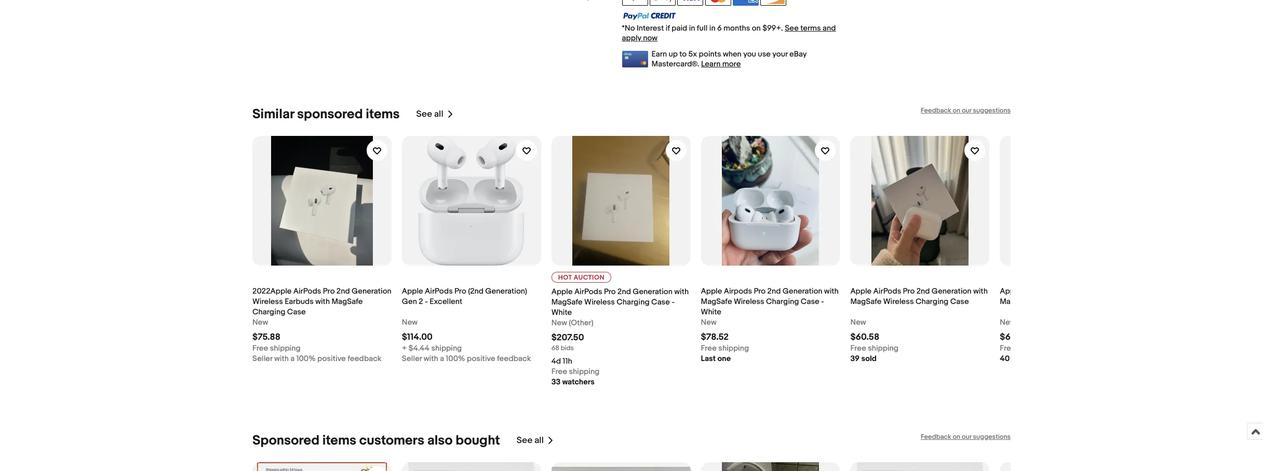Task type: vqa. For each thing, say whether or not it's contained in the screenshot.
100% to the left
yes



Task type: locate. For each thing, give the bounding box(es) containing it.
all for sponsored items customers also bought
[[535, 436, 544, 447]]

new up $60.58
[[851, 318, 867, 328]]

1 positive from the left
[[318, 354, 346, 364]]

white inside hot auction apple airpods pro 2nd generation with magsafe wireless charging case - white new (other) $207.50 68 bids 4d 11h free shipping 33 watchers
[[552, 308, 572, 318]]

2 new text field from the left
[[402, 318, 418, 328]]

pro inside 'apple airpods pro (2nd generation) gen 2 - excellent'
[[455, 287, 467, 297]]

0 horizontal spatial in
[[689, 23, 696, 33]]

1 new text field from the left
[[701, 318, 717, 328]]

with inside the apple airpods pro 2nd generation with magsafe wireless charging case - white new $78.52 free shipping last one
[[825, 287, 839, 297]]

one
[[718, 354, 731, 364]]

discover image
[[761, 0, 787, 6]]

magsafe inside the apple airpods pro 2nd generation with magsafe wireless charging case - white new $78.52 free shipping last one
[[701, 297, 733, 307]]

free shipping text field down $75.88
[[253, 344, 301, 354]]

new text field up the $78.52 text box
[[701, 318, 717, 328]]

suggestions
[[974, 106, 1011, 115], [974, 433, 1011, 442]]

shipping down $60.58
[[868, 344, 899, 354]]

0 horizontal spatial see
[[417, 109, 432, 120]]

1 vertical spatial see all link
[[517, 433, 554, 449]]

with
[[825, 287, 839, 297], [974, 287, 988, 297], [1123, 287, 1138, 297], [675, 287, 689, 297], [316, 297, 330, 307], [274, 354, 289, 364], [424, 354, 439, 364]]

seller
[[253, 354, 273, 364], [402, 354, 422, 364]]

items
[[366, 106, 400, 123], [323, 433, 357, 449]]

magsafe up new (other) text field at the bottom left
[[552, 298, 583, 308]]

0 horizontal spatial feedback
[[348, 354, 382, 364]]

New text field
[[701, 318, 717, 328], [1000, 318, 1016, 328]]

pro inside 2022apple airpods pro 2nd generation wireless earbuds with magsafe charging case new $75.88 free shipping seller with a 100% positive feedback
[[323, 287, 335, 297]]

in
[[689, 23, 696, 33], [710, 23, 716, 33]]

new up $114.00
[[402, 318, 418, 328]]

earn up to 5x points when you use your ebay mastercard®.
[[652, 49, 807, 69]]

- inside the apple airpods pro 2nd generation with magsafe wireless charging case - white new $78.52 free shipping last one
[[822, 297, 825, 307]]

2 positive from the left
[[467, 354, 496, 364]]

sponsored items customers also bought
[[253, 433, 500, 449]]

1 suggestions from the top
[[974, 106, 1011, 115]]

new $114.00 + $4.44 shipping seller with a 100% positive feedback
[[402, 318, 531, 364]]

0 horizontal spatial see all link
[[417, 106, 454, 123]]

airpods up new $61.58 free shipping 40 sold
[[1023, 287, 1051, 297]]

1 horizontal spatial white
[[701, 308, 722, 317]]

free shipping text field down $78.52
[[701, 344, 749, 354]]

shipping up one
[[719, 344, 749, 354]]

seller inside 2022apple airpods pro 2nd generation wireless earbuds with magsafe charging case new $75.88 free shipping seller with a 100% positive feedback
[[253, 354, 273, 364]]

wireless inside hot auction apple airpods pro 2nd generation with magsafe wireless charging case - white new (other) $207.50 68 bids 4d 11h free shipping 33 watchers
[[585, 298, 615, 308]]

0 vertical spatial items
[[366, 106, 400, 123]]

0 vertical spatial on
[[752, 23, 761, 33]]

new
[[253, 318, 268, 328], [402, 318, 418, 328], [701, 318, 717, 328], [851, 318, 867, 328], [1000, 318, 1016, 328], [552, 319, 567, 328]]

airpods up new $60.58 free shipping 39 sold
[[874, 287, 902, 297]]

2 our from the top
[[962, 433, 972, 442]]

0 vertical spatial our
[[962, 106, 972, 115]]

0 horizontal spatial white
[[552, 308, 572, 318]]

1 horizontal spatial see all
[[517, 436, 544, 447]]

airpods inside 'apple airpods pro (2nd generation) gen 2 - excellent'
[[425, 287, 453, 297]]

new inside new $114.00 + $4.44 shipping seller with a 100% positive feedback
[[402, 318, 418, 328]]

0 vertical spatial feedback
[[921, 106, 952, 115]]

1 horizontal spatial feedback
[[497, 354, 531, 364]]

0 vertical spatial see all
[[417, 109, 444, 120]]

0 horizontal spatial free shipping text field
[[253, 344, 301, 354]]

magsafe up $61.58
[[1000, 297, 1032, 307]]

new inside the apple airpods pro 2nd generation with magsafe wireless charging case - white new $78.52 free shipping last one
[[701, 318, 717, 328]]

generation
[[352, 287, 392, 297], [783, 287, 823, 297], [932, 287, 972, 297], [1082, 287, 1122, 297], [633, 287, 673, 297]]

0 vertical spatial feedback on our suggestions
[[921, 106, 1011, 115]]

1 horizontal spatial new text field
[[1000, 318, 1016, 328]]

new text field up $61.58
[[1000, 318, 1016, 328]]

sponsored
[[253, 433, 320, 449]]

apple inside 'apple airpods pro (2nd generation) gen 2 - excellent'
[[402, 287, 423, 297]]

white up $78.52
[[701, 308, 722, 317]]

new text field up $114.00
[[402, 318, 418, 328]]

sold right "40"
[[1012, 354, 1027, 364]]

new text field for $114.00
[[402, 318, 418, 328]]

auction
[[574, 274, 605, 282]]

1 vertical spatial see
[[417, 109, 432, 120]]

airpods for $60.58
[[874, 287, 902, 297]]

in left full
[[689, 23, 696, 33]]

2nd inside the apple airpods pro 2nd generation with magsafe wireless charging case - white new $78.52 free shipping last one
[[768, 287, 781, 297]]

airpods
[[293, 287, 321, 297], [425, 287, 453, 297], [874, 287, 902, 297], [1023, 287, 1051, 297], [575, 287, 603, 297]]

bought
[[456, 433, 500, 449]]

american express image
[[733, 0, 759, 6]]

apple down hot
[[552, 287, 573, 297]]

see terms and apply now link
[[622, 23, 836, 43]]

0 vertical spatial see
[[785, 23, 799, 33]]

1 vertical spatial suggestions
[[974, 433, 1011, 442]]

3 new text field from the left
[[851, 318, 867, 328]]

1 horizontal spatial all
[[535, 436, 544, 447]]

1 horizontal spatial positive
[[467, 354, 496, 364]]

earn
[[652, 49, 667, 59]]

sold inside new $61.58 free shipping 40 sold
[[1012, 354, 1027, 364]]

100% inside new $114.00 + $4.44 shipping seller with a 100% positive feedback
[[446, 354, 465, 364]]

airpods for $61.58
[[1023, 287, 1051, 297]]

+ $4.44 shipping text field
[[402, 344, 462, 354]]

generation)
[[486, 287, 528, 297]]

0 vertical spatial suggestions
[[974, 106, 1011, 115]]

shipping down $75.88
[[270, 344, 301, 354]]

wireless down "auction" in the bottom left of the page
[[585, 298, 615, 308]]

magsafe inside 2022apple airpods pro 2nd generation wireless earbuds with magsafe charging case new $75.88 free shipping seller with a 100% positive feedback
[[332, 297, 363, 307]]

2nd
[[337, 287, 350, 297], [768, 287, 781, 297], [917, 287, 930, 297], [1067, 287, 1080, 297], [618, 287, 631, 297]]

wireless
[[253, 297, 283, 307], [734, 297, 765, 307], [884, 297, 914, 307], [1033, 297, 1064, 307], [585, 298, 615, 308]]

1 a from the left
[[291, 354, 295, 364]]

2 feedback from the top
[[921, 433, 952, 442]]

see all link for similar sponsored items
[[417, 106, 454, 123]]

apple up $60.58 text box
[[851, 287, 872, 297]]

new up $61.58
[[1000, 318, 1016, 328]]

a
[[291, 354, 295, 364], [440, 354, 444, 364]]

shipping
[[270, 344, 301, 354], [432, 344, 462, 354], [719, 344, 749, 354], [868, 344, 899, 354], [1018, 344, 1049, 354], [569, 367, 600, 377]]

0 vertical spatial see all link
[[417, 106, 454, 123]]

1 vertical spatial feedback on our suggestions
[[921, 433, 1011, 442]]

visa image
[[678, 0, 704, 6]]

feedback
[[921, 106, 952, 115], [921, 433, 952, 442]]

learn more
[[702, 59, 741, 69]]

1 feedback from the left
[[348, 354, 382, 364]]

2
[[419, 297, 423, 307]]

sold right 39
[[862, 354, 877, 364]]

feedback on our suggestions link for sponsored items customers also bought
[[921, 433, 1011, 442]]

charging inside hot auction apple airpods pro 2nd generation with magsafe wireless charging case - white new (other) $207.50 68 bids 4d 11h free shipping 33 watchers
[[617, 298, 650, 308]]

1 vertical spatial see all
[[517, 436, 544, 447]]

2 new text field from the left
[[1000, 318, 1016, 328]]

0 horizontal spatial free shipping text field
[[552, 367, 600, 378]]

1 100% from the left
[[297, 354, 316, 364]]

white up new (other) text field at the bottom left
[[552, 308, 572, 318]]

shipping inside the apple airpods pro 2nd generation with magsafe wireless charging case - white new $78.52 free shipping last one
[[719, 344, 749, 354]]

New text field
[[253, 318, 268, 328], [402, 318, 418, 328], [851, 318, 867, 328]]

feedback on our suggestions for similar sponsored items
[[921, 106, 1011, 115]]

feedback
[[348, 354, 382, 364], [497, 354, 531, 364]]

airpods for $114.00
[[425, 287, 453, 297]]

free up last
[[701, 344, 717, 354]]

earbuds
[[285, 297, 314, 307]]

generation inside hot auction apple airpods pro 2nd generation with magsafe wireless charging case - white new (other) $207.50 68 bids 4d 11h free shipping 33 watchers
[[633, 287, 673, 297]]

generation inside the apple airpods pro 2nd generation with magsafe wireless charging case - white new $78.52 free shipping last one
[[783, 287, 823, 297]]

our
[[962, 106, 972, 115], [962, 433, 972, 442]]

all
[[434, 109, 444, 120], [535, 436, 544, 447]]

seller inside new $114.00 + $4.44 shipping seller with a 100% positive feedback
[[402, 354, 422, 364]]

$60.58
[[851, 333, 880, 343]]

2 a from the left
[[440, 354, 444, 364]]

apple
[[402, 287, 423, 297], [701, 287, 723, 297], [851, 287, 872, 297], [1000, 287, 1022, 297], [552, 287, 573, 297]]

magsafe up $60.58 text box
[[851, 297, 882, 307]]

new inside hot auction apple airpods pro 2nd generation with magsafe wireless charging case - white new (other) $207.50 68 bids 4d 11h free shipping 33 watchers
[[552, 319, 567, 328]]

feedback inside new $114.00 + $4.44 shipping seller with a 100% positive feedback
[[497, 354, 531, 364]]

0 horizontal spatial new text field
[[253, 318, 268, 328]]

free shipping text field down $61.58
[[1000, 344, 1049, 354]]

free inside hot auction apple airpods pro 2nd generation with magsafe wireless charging case - white new (other) $207.50 68 bids 4d 11h free shipping 33 watchers
[[552, 367, 568, 377]]

1 feedback on our suggestions link from the top
[[921, 106, 1011, 115]]

New (Other) text field
[[552, 319, 594, 329]]

1 horizontal spatial see
[[517, 436, 533, 447]]

33
[[552, 378, 561, 388]]

1 horizontal spatial sold
[[1012, 354, 1027, 364]]

shipping up 40 sold 'text box'
[[1018, 344, 1049, 354]]

new text field up $60.58
[[851, 318, 867, 328]]

free up "40"
[[1000, 344, 1016, 354]]

shipping inside hot auction apple airpods pro 2nd generation with magsafe wireless charging case - white new (other) $207.50 68 bids 4d 11h free shipping 33 watchers
[[569, 367, 600, 377]]

2 vertical spatial see
[[517, 436, 533, 447]]

$207.50 text field
[[552, 333, 584, 343]]

1 feedback on our suggestions from the top
[[921, 106, 1011, 115]]

wireless inside the apple airpods pro 2nd generation with magsafe wireless charging case - white new $78.52 free shipping last one
[[734, 297, 765, 307]]

charging
[[767, 297, 800, 307], [916, 297, 949, 307], [1066, 297, 1099, 307], [617, 298, 650, 308], [253, 308, 286, 317]]

1 vertical spatial items
[[323, 433, 357, 449]]

0 horizontal spatial all
[[434, 109, 444, 120]]

1 horizontal spatial apple airpods pro 2nd generation with magsafe wireless charging case
[[1000, 287, 1138, 307]]

learn more link
[[702, 59, 741, 69]]

feedback on our suggestions
[[921, 106, 1011, 115], [921, 433, 1011, 442]]

2 vertical spatial on
[[953, 433, 961, 442]]

excellent
[[430, 297, 463, 307]]

free inside new $60.58 free shipping 39 sold
[[851, 344, 867, 354]]

$207.50
[[552, 333, 584, 343]]

on for sponsored items customers also bought
[[953, 433, 961, 442]]

2 apple airpods pro 2nd generation with magsafe wireless charging case from the left
[[1000, 287, 1138, 307]]

see
[[785, 23, 799, 33], [417, 109, 432, 120], [517, 436, 533, 447]]

apple up $61.58
[[1000, 287, 1022, 297]]

2 horizontal spatial free shipping text field
[[1000, 344, 1049, 354]]

2 feedback on our suggestions link from the top
[[921, 433, 1011, 442]]

1 vertical spatial feedback
[[921, 433, 952, 442]]

feedback on our suggestions link
[[921, 106, 1011, 115], [921, 433, 1011, 442]]

2 free shipping text field from the left
[[851, 344, 899, 354]]

airpods down "auction" in the bottom left of the page
[[575, 287, 603, 297]]

$61.58
[[1000, 333, 1027, 343]]

see all for similar sponsored items
[[417, 109, 444, 120]]

new up $207.50
[[552, 319, 567, 328]]

-
[[425, 297, 428, 307], [822, 297, 825, 307], [672, 298, 675, 308]]

free up 39
[[851, 344, 867, 354]]

on
[[752, 23, 761, 33], [953, 106, 961, 115], [953, 433, 961, 442]]

see all for sponsored items customers also bought
[[517, 436, 544, 447]]

charging inside the apple airpods pro 2nd generation with magsafe wireless charging case - white new $78.52 free shipping last one
[[767, 297, 800, 307]]

our for similar sponsored items
[[962, 106, 972, 115]]

full
[[697, 23, 708, 33]]

apple airpods pro 2nd generation with magsafe wireless charging case - white new $78.52 free shipping last one
[[701, 287, 839, 364]]

$4.44
[[409, 344, 430, 354]]

0 horizontal spatial sold
[[862, 354, 877, 364]]

paypal credit image
[[622, 12, 676, 20]]

2 horizontal spatial -
[[822, 297, 825, 307]]

Last one text field
[[701, 354, 731, 365]]

now
[[643, 33, 658, 43]]

seller down $75.88 text field
[[253, 354, 273, 364]]

0 horizontal spatial 100%
[[297, 354, 316, 364]]

1 our from the top
[[962, 106, 972, 115]]

magsafe right earbuds
[[332, 297, 363, 307]]

See all text field
[[517, 436, 544, 447]]

1 horizontal spatial see all link
[[517, 433, 554, 449]]

sold for $60.58
[[862, 354, 877, 364]]

100% inside 2022apple airpods pro 2nd generation wireless earbuds with magsafe charging case new $75.88 free shipping seller with a 100% positive feedback
[[297, 354, 316, 364]]

2 feedback from the left
[[497, 354, 531, 364]]

2 sold from the left
[[1012, 354, 1027, 364]]

free
[[253, 344, 268, 354], [701, 344, 717, 354], [851, 344, 867, 354], [1000, 344, 1016, 354], [552, 367, 568, 377]]

0 horizontal spatial -
[[425, 297, 428, 307]]

magsafe
[[332, 297, 363, 307], [701, 297, 733, 307], [851, 297, 882, 307], [1000, 297, 1032, 307], [552, 298, 583, 308]]

1 feedback from the top
[[921, 106, 952, 115]]

40
[[1000, 354, 1010, 364]]

0 horizontal spatial new text field
[[701, 318, 717, 328]]

0 vertical spatial all
[[434, 109, 444, 120]]

See all text field
[[417, 109, 444, 120]]

see for items
[[417, 109, 432, 120]]

2 horizontal spatial new text field
[[851, 318, 867, 328]]

$99+.
[[763, 23, 784, 33]]

all for similar sponsored items
[[434, 109, 444, 120]]

in left 6
[[710, 23, 716, 33]]

new $61.58 free shipping 40 sold
[[1000, 318, 1049, 364]]

$75.88 text field
[[253, 333, 281, 343]]

1 horizontal spatial free shipping text field
[[701, 344, 749, 354]]

new text field for $78.52
[[701, 318, 717, 328]]

1 horizontal spatial in
[[710, 23, 716, 33]]

pro
[[323, 287, 335, 297], [455, 287, 467, 297], [754, 287, 766, 297], [904, 287, 915, 297], [1053, 287, 1065, 297], [604, 287, 616, 297]]

paid
[[672, 23, 688, 33]]

case
[[801, 297, 820, 307], [951, 297, 970, 307], [1100, 297, 1119, 307], [652, 298, 670, 308], [287, 308, 306, 317]]

$61.58 text field
[[1000, 333, 1027, 343]]

1 vertical spatial all
[[535, 436, 544, 447]]

interest
[[637, 23, 664, 33]]

*no interest if paid in full in 6 months on $99+.
[[622, 23, 785, 33]]

1 free shipping text field from the left
[[253, 344, 301, 354]]

pro inside the apple airpods pro 2nd generation with magsafe wireless charging case - white new $78.52 free shipping last one
[[754, 287, 766, 297]]

1 vertical spatial our
[[962, 433, 972, 442]]

free down $75.88 text field
[[253, 344, 268, 354]]

*no
[[622, 23, 635, 33]]

1 vertical spatial feedback on our suggestions link
[[921, 433, 1011, 442]]

1 vertical spatial on
[[953, 106, 961, 115]]

Free shipping text field
[[253, 344, 301, 354], [851, 344, 899, 354]]

airpods up earbuds
[[293, 287, 321, 297]]

shipping up 'watchers'
[[569, 367, 600, 377]]

$114.00 text field
[[402, 333, 433, 343]]

apple for $114.00
[[402, 287, 423, 297]]

1 apple airpods pro 2nd generation with magsafe wireless charging case from the left
[[851, 287, 988, 307]]

more
[[723, 59, 741, 69]]

2 feedback on our suggestions from the top
[[921, 433, 1011, 442]]

see all
[[417, 109, 444, 120], [517, 436, 544, 447]]

airpods up excellent
[[425, 287, 453, 297]]

new inside new $60.58 free shipping 39 sold
[[851, 318, 867, 328]]

apple airpods pro 2nd generation with magsafe wireless charging case for $60.58
[[851, 287, 988, 307]]

apple up gen
[[402, 287, 423, 297]]

and
[[823, 23, 836, 33]]

free down 4d
[[552, 367, 568, 377]]

0 horizontal spatial seller
[[253, 354, 273, 364]]

1 horizontal spatial -
[[672, 298, 675, 308]]

white
[[701, 308, 722, 317], [552, 308, 572, 318]]

shipping up seller with a 100% positive feedback text field
[[432, 344, 462, 354]]

also
[[428, 433, 453, 449]]

see terms and apply now
[[622, 23, 836, 43]]

wireless down airpods
[[734, 297, 765, 307]]

see for customers
[[517, 436, 533, 447]]

4d
[[552, 357, 561, 367]]

free inside new $61.58 free shipping 40 sold
[[1000, 344, 1016, 354]]

to
[[680, 49, 687, 59]]

1 horizontal spatial new text field
[[402, 318, 418, 328]]

0 horizontal spatial a
[[291, 354, 295, 364]]

0 horizontal spatial apple airpods pro 2nd generation with magsafe wireless charging case
[[851, 287, 988, 307]]

0 horizontal spatial see all
[[417, 109, 444, 120]]

Free shipping text field
[[701, 344, 749, 354], [1000, 344, 1049, 354], [552, 367, 600, 378]]

100%
[[297, 354, 316, 364], [446, 354, 465, 364]]

2 seller from the left
[[402, 354, 422, 364]]

wireless inside 2022apple airpods pro 2nd generation wireless earbuds with magsafe charging case new $75.88 free shipping seller with a 100% positive feedback
[[253, 297, 283, 307]]

sold inside new $60.58 free shipping 39 sold
[[862, 354, 877, 364]]

points
[[699, 49, 722, 59]]

2 horizontal spatial see
[[785, 23, 799, 33]]

airpods
[[724, 287, 753, 297]]

2 suggestions from the top
[[974, 433, 1011, 442]]

apple airpods pro 2nd generation with magsafe wireless charging case for $61.58
[[1000, 287, 1138, 307]]

free shipping text field down the 11h
[[552, 367, 600, 378]]

wireless up new $61.58 free shipping 40 sold
[[1033, 297, 1064, 307]]

shipping inside 2022apple airpods pro 2nd generation wireless earbuds with magsafe charging case new $75.88 free shipping seller with a 100% positive feedback
[[270, 344, 301, 354]]

use
[[758, 49, 771, 59]]

new up $75.88 text field
[[253, 318, 268, 328]]

1 new text field from the left
[[253, 318, 268, 328]]

magsafe down airpods
[[701, 297, 733, 307]]

68 bids text field
[[552, 344, 574, 353]]

new text field up $75.88 text field
[[253, 318, 268, 328]]

sold
[[862, 354, 877, 364], [1012, 354, 1027, 364]]

0 horizontal spatial positive
[[318, 354, 346, 364]]

new up the $78.52 text box
[[701, 318, 717, 328]]

wireless down 2022apple
[[253, 297, 283, 307]]

when
[[723, 49, 742, 59]]

1 horizontal spatial a
[[440, 354, 444, 364]]

seller down the $4.44
[[402, 354, 422, 364]]

free shipping text field down $60.58
[[851, 344, 899, 354]]

1 sold from the left
[[862, 354, 877, 364]]

0 vertical spatial feedback on our suggestions link
[[921, 106, 1011, 115]]

1 horizontal spatial seller
[[402, 354, 422, 364]]

1 horizontal spatial 100%
[[446, 354, 465, 364]]

airpods inside hot auction apple airpods pro 2nd generation with magsafe wireless charging case - white new (other) $207.50 68 bids 4d 11h free shipping 33 watchers
[[575, 287, 603, 297]]

wireless up new $60.58 free shipping 39 sold
[[884, 297, 914, 307]]

1 horizontal spatial free shipping text field
[[851, 344, 899, 354]]

1 seller from the left
[[253, 354, 273, 364]]

apple left airpods
[[701, 287, 723, 297]]

2 100% from the left
[[446, 354, 465, 364]]

apple airpods pro 2nd generation with magsafe wireless charging case
[[851, 287, 988, 307], [1000, 287, 1138, 307]]



Task type: describe. For each thing, give the bounding box(es) containing it.
with inside hot auction apple airpods pro 2nd generation with magsafe wireless charging case - white new (other) $207.50 68 bids 4d 11h free shipping 33 watchers
[[675, 287, 689, 297]]

2nd inside hot auction apple airpods pro 2nd generation with magsafe wireless charging case - white new (other) $207.50 68 bids 4d 11h free shipping 33 watchers
[[618, 287, 631, 297]]

hot
[[558, 274, 572, 282]]

case inside hot auction apple airpods pro 2nd generation with magsafe wireless charging case - white new (other) $207.50 68 bids 4d 11h free shipping 33 watchers
[[652, 298, 670, 308]]

shipping inside new $114.00 + $4.44 shipping seller with a 100% positive feedback
[[432, 344, 462, 354]]

watchers
[[563, 378, 595, 388]]

$75.88
[[253, 333, 281, 343]]

5x
[[689, 49, 698, 59]]

free inside 2022apple airpods pro 2nd generation wireless earbuds with magsafe charging case new $75.88 free shipping seller with a 100% positive feedback
[[253, 344, 268, 354]]

terms
[[801, 23, 821, 33]]

positive inside new $114.00 + $4.44 shipping seller with a 100% positive feedback
[[467, 354, 496, 364]]

new inside 2022apple airpods pro 2nd generation wireless earbuds with magsafe charging case new $75.88 free shipping seller with a 100% positive feedback
[[253, 318, 268, 328]]

feedback for similar sponsored items
[[921, 106, 952, 115]]

11h
[[563, 357, 573, 367]]

google pay image
[[650, 0, 676, 6]]

2nd inside 2022apple airpods pro 2nd generation wireless earbuds with magsafe charging case new $75.88 free shipping seller with a 100% positive feedback
[[337, 287, 350, 297]]

feedback for sponsored items customers also bought
[[921, 433, 952, 442]]

up
[[669, 49, 678, 59]]

apply
[[622, 33, 642, 43]]

bids
[[561, 344, 574, 353]]

last
[[701, 354, 716, 364]]

you
[[744, 49, 757, 59]]

paypal image
[[622, 0, 648, 6]]

generation inside 2022apple airpods pro 2nd generation wireless earbuds with magsafe charging case new $75.88 free shipping seller with a 100% positive feedback
[[352, 287, 392, 297]]

$78.52
[[701, 333, 729, 343]]

$78.52 text field
[[701, 333, 729, 343]]

1 horizontal spatial items
[[366, 106, 400, 123]]

free shipping text field for $75.88
[[253, 344, 301, 354]]

feedback on our suggestions link for similar sponsored items
[[921, 106, 1011, 115]]

magsafe inside hot auction apple airpods pro 2nd generation with magsafe wireless charging case - white new (other) $207.50 68 bids 4d 11h free shipping 33 watchers
[[552, 298, 583, 308]]

case inside 2022apple airpods pro 2nd generation wireless earbuds with magsafe charging case new $75.88 free shipping seller with a 100% positive feedback
[[287, 308, 306, 317]]

68
[[552, 344, 560, 353]]

airpods inside 2022apple airpods pro 2nd generation wireless earbuds with magsafe charging case new $75.88 free shipping seller with a 100% positive feedback
[[293, 287, 321, 297]]

ebay
[[790, 49, 807, 59]]

free shipping text field for $78.52
[[701, 344, 749, 354]]

new text field for $75.88
[[253, 318, 268, 328]]

shipping inside new $61.58 free shipping 40 sold
[[1018, 344, 1049, 354]]

white inside the apple airpods pro 2nd generation with magsafe wireless charging case - white new $78.52 free shipping last one
[[701, 308, 722, 317]]

with inside new $114.00 + $4.44 shipping seller with a 100% positive feedback
[[424, 354, 439, 364]]

suggestions for sponsored items customers also bought
[[974, 433, 1011, 442]]

see all link for sponsored items customers also bought
[[517, 433, 554, 449]]

2 in from the left
[[710, 23, 716, 33]]

1 in from the left
[[689, 23, 696, 33]]

shipping inside new $60.58 free shipping 39 sold
[[868, 344, 899, 354]]

apple for $60.58
[[851, 287, 872, 297]]

charging inside 2022apple airpods pro 2nd generation wireless earbuds with magsafe charging case new $75.88 free shipping seller with a 100% positive feedback
[[253, 308, 286, 317]]

- inside 'apple airpods pro (2nd generation) gen 2 - excellent'
[[425, 297, 428, 307]]

2022apple airpods pro 2nd generation wireless earbuds with magsafe charging case new $75.88 free shipping seller with a 100% positive feedback
[[253, 287, 392, 364]]

see inside see terms and apply now
[[785, 23, 799, 33]]

new $60.58 free shipping 39 sold
[[851, 318, 899, 364]]

(other)
[[569, 319, 594, 328]]

learn
[[702, 59, 721, 69]]

master card image
[[706, 0, 732, 6]]

new text field for $61.58
[[1000, 318, 1016, 328]]

(2nd
[[468, 287, 484, 297]]

feedback on our suggestions for sponsored items customers also bought
[[921, 433, 1011, 442]]

on for similar sponsored items
[[953, 106, 961, 115]]

if
[[666, 23, 670, 33]]

a inside 2022apple airpods pro 2nd generation wireless earbuds with magsafe charging case new $75.88 free shipping seller with a 100% positive feedback
[[291, 354, 295, 364]]

sponsored
[[297, 106, 363, 123]]

similar sponsored items
[[253, 106, 400, 123]]

new text field for $60.58
[[851, 318, 867, 328]]

ebay mastercard image
[[622, 51, 648, 68]]

apple airpods pro (2nd generation) gen 2 - excellent
[[402, 287, 528, 307]]

6
[[718, 23, 722, 33]]

a inside new $114.00 + $4.44 shipping seller with a 100% positive feedback
[[440, 354, 444, 364]]

Seller with a 100% positive feedback text field
[[253, 354, 382, 365]]

Seller with a 100% positive feedback text field
[[402, 354, 531, 365]]

feedback inside 2022apple airpods pro 2nd generation wireless earbuds with magsafe charging case new $75.88 free shipping seller with a 100% positive feedback
[[348, 354, 382, 364]]

$60.58 text field
[[851, 333, 880, 343]]

new inside new $61.58 free shipping 40 sold
[[1000, 318, 1016, 328]]

free inside the apple airpods pro 2nd generation with magsafe wireless charging case - white new $78.52 free shipping last one
[[701, 344, 717, 354]]

apple for $61.58
[[1000, 287, 1022, 297]]

33 watchers text field
[[552, 378, 595, 388]]

$114.00
[[402, 333, 433, 343]]

free shipping text field for $61.58
[[1000, 344, 1049, 354]]

free shipping text field for $60.58
[[851, 344, 899, 354]]

positive inside 2022apple airpods pro 2nd generation wireless earbuds with magsafe charging case new $75.88 free shipping seller with a 100% positive feedback
[[318, 354, 346, 364]]

39
[[851, 354, 860, 364]]

- inside hot auction apple airpods pro 2nd generation with magsafe wireless charging case - white new (other) $207.50 68 bids 4d 11h free shipping 33 watchers
[[672, 298, 675, 308]]

apple inside hot auction apple airpods pro 2nd generation with magsafe wireless charging case - white new (other) $207.50 68 bids 4d 11h free shipping 33 watchers
[[552, 287, 573, 297]]

40 sold text field
[[1000, 354, 1027, 365]]

4d 11h text field
[[552, 357, 573, 367]]

our for sponsored items customers also bought
[[962, 433, 972, 442]]

mastercard®.
[[652, 59, 700, 69]]

39 sold text field
[[851, 354, 877, 365]]

apple inside the apple airpods pro 2nd generation with magsafe wireless charging case - white new $78.52 free shipping last one
[[701, 287, 723, 297]]

0 horizontal spatial items
[[323, 433, 357, 449]]

suggestions for similar sponsored items
[[974, 106, 1011, 115]]

pro inside hot auction apple airpods pro 2nd generation with magsafe wireless charging case - white new (other) $207.50 68 bids 4d 11h free shipping 33 watchers
[[604, 287, 616, 297]]

similar
[[253, 106, 294, 123]]

your
[[773, 49, 788, 59]]

2022apple
[[253, 287, 292, 297]]

sold for $61.58
[[1012, 354, 1027, 364]]

hot auction apple airpods pro 2nd generation with magsafe wireless charging case - white new (other) $207.50 68 bids 4d 11h free shipping 33 watchers
[[552, 274, 689, 388]]

months
[[724, 23, 751, 33]]

gen
[[402, 297, 417, 307]]

customers
[[359, 433, 425, 449]]

+
[[402, 344, 407, 354]]

case inside the apple airpods pro 2nd generation with magsafe wireless charging case - white new $78.52 free shipping last one
[[801, 297, 820, 307]]



